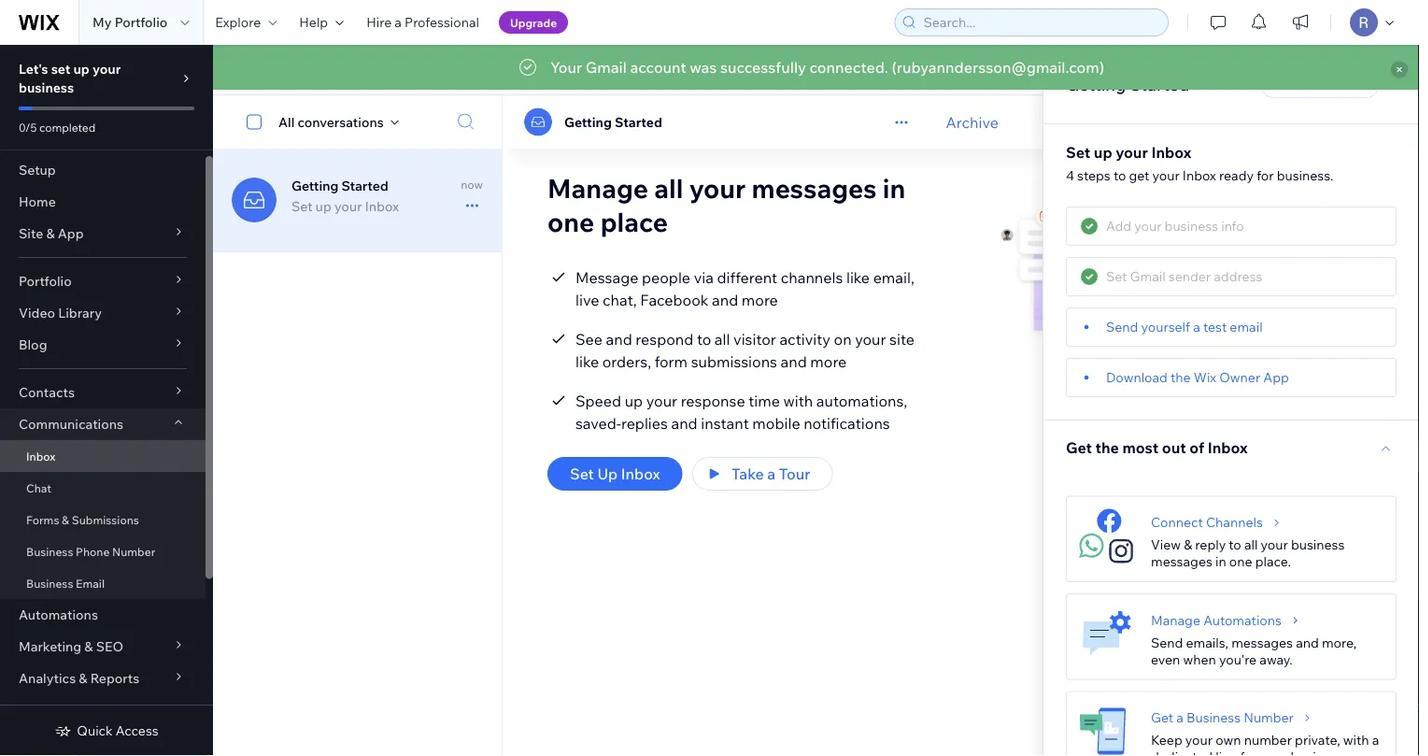 Task type: locate. For each thing, give the bounding box(es) containing it.
up for set up your inbox
[[316, 198, 332, 214]]

1 vertical spatial to
[[697, 330, 711, 349]]

automations inside the sidebar element
[[19, 607, 98, 623]]

business down the let's
[[19, 79, 74, 96]]

setup
[[19, 162, 56, 178]]

getting started down "gmail" on the top of the page
[[564, 114, 662, 130]]

0 horizontal spatial set
[[292, 198, 313, 214]]

0 vertical spatial business.
[[1277, 167, 1334, 184]]

successfully
[[720, 58, 806, 77]]

get a business number button
[[1151, 709, 1317, 726]]

0 horizontal spatial tour
[[779, 464, 811, 483]]

business inside button
[[1187, 709, 1241, 726]]

2 vertical spatial business
[[1187, 709, 1241, 726]]

2 vertical spatial started
[[342, 178, 389, 194]]

0 horizontal spatial app
[[58, 225, 84, 242]]

1 vertical spatial tour
[[779, 464, 811, 483]]

send yourself a test email
[[1106, 319, 1263, 335]]

manage
[[548, 171, 649, 204], [1151, 612, 1201, 628]]

get up keep
[[1151, 709, 1174, 726]]

with inside speed up your response time with automations, saved-replies and instant mobile notifications
[[784, 392, 813, 410]]

0 vertical spatial number
[[112, 544, 155, 558]]

to inside see and respond to all visitor activity on your site like orders, form submissions and more
[[697, 330, 711, 349]]

set inside set up your inbox 4 steps to get your inbox ready for business.
[[1066, 143, 1091, 162]]

0 horizontal spatial manage
[[548, 171, 649, 204]]

blog
[[19, 336, 47, 353]]

0 horizontal spatial automations
[[19, 607, 98, 623]]

speed up your response time with automations, saved-replies and instant mobile notifications
[[576, 392, 908, 433]]

& inside forms & submissions 'link'
[[62, 513, 69, 527]]

take
[[1294, 76, 1323, 92], [732, 464, 764, 483]]

& for forms
[[62, 513, 69, 527]]

upgrade button
[[499, 11, 568, 34]]

send for send yourself a test email
[[1106, 319, 1139, 335]]

0 vertical spatial manage
[[548, 171, 649, 204]]

in inside view & reply to all your business messages in one place.
[[1216, 553, 1227, 570]]

messages up the channels
[[752, 171, 877, 204]]

1 horizontal spatial automations
[[1204, 612, 1282, 628]]

& inside site & app popup button
[[46, 225, 55, 242]]

app right 'owner'
[[1264, 369, 1289, 385]]

1 vertical spatial business
[[1291, 536, 1345, 553]]

to left get
[[1114, 167, 1126, 184]]

test
[[1204, 319, 1227, 335]]

1 horizontal spatial with
[[1344, 732, 1370, 748]]

take for the rightmost take a tour button
[[1294, 76, 1323, 92]]

automations down business email
[[19, 607, 98, 623]]

all up place.
[[1245, 536, 1258, 553]]

0 horizontal spatial one
[[548, 205, 595, 238]]

send inside button
[[1106, 319, 1139, 335]]

and inside speed up your response time with automations, saved-replies and instant mobile notifications
[[671, 414, 698, 433]]

0 vertical spatial more
[[742, 291, 778, 309]]

set up your inbox 4 steps to get your inbox ready for business.
[[1066, 143, 1334, 184]]

0 vertical spatial business
[[26, 544, 73, 558]]

1 horizontal spatial the
[[1171, 369, 1191, 385]]

getting started image
[[524, 108, 552, 136], [232, 178, 277, 222]]

set down the all
[[292, 198, 313, 214]]

with up mobile
[[784, 392, 813, 410]]

all inside view & reply to all your business messages in one place.
[[1245, 536, 1258, 553]]

get
[[1066, 438, 1092, 456], [1151, 709, 1174, 726]]

up
[[73, 61, 90, 77], [1094, 143, 1113, 162], [316, 198, 332, 214], [625, 392, 643, 410]]

0 vertical spatial messages
[[752, 171, 877, 204]]

away.
[[1260, 651, 1293, 667]]

1 vertical spatial take a tour
[[732, 464, 811, 483]]

1 horizontal spatial all
[[715, 330, 730, 349]]

2 horizontal spatial set
[[1066, 143, 1091, 162]]

get inside button
[[1151, 709, 1174, 726]]

1 horizontal spatial send
[[1151, 634, 1183, 650]]

forms & submissions link
[[0, 504, 206, 535]]

in
[[883, 171, 906, 204], [1216, 553, 1227, 570]]

0 vertical spatial take
[[1294, 76, 1323, 92]]

1 vertical spatial app
[[1264, 369, 1289, 385]]

1 horizontal spatial to
[[1114, 167, 1126, 184]]

analytics & reports button
[[0, 663, 206, 694]]

inbox link
[[0, 440, 206, 472]]

1 vertical spatial for
[[1241, 749, 1258, 756]]

1 vertical spatial the
[[1096, 438, 1119, 456]]

1 vertical spatial manage
[[1151, 612, 1201, 628]]

the left "wix"
[[1171, 369, 1191, 385]]

0 horizontal spatial to
[[697, 330, 711, 349]]

your right get
[[1153, 167, 1180, 184]]

your down conversations
[[335, 198, 362, 214]]

for right the ready
[[1257, 167, 1274, 184]]

your up replies
[[646, 392, 678, 410]]

all inside see and respond to all visitor activity on your site like orders, form submissions and more
[[715, 330, 730, 349]]

all
[[278, 114, 295, 130]]

all up place
[[654, 171, 684, 204]]

1 vertical spatial portfolio
[[19, 273, 72, 289]]

your up dedicated
[[1186, 732, 1213, 748]]

getting started up get
[[1066, 73, 1190, 94]]

0 vertical spatial the
[[1171, 369, 1191, 385]]

messages inside view & reply to all your business messages in one place.
[[1151, 553, 1213, 570]]

0 vertical spatial in
[[883, 171, 906, 204]]

1 horizontal spatial one
[[1230, 553, 1253, 570]]

your up place.
[[1261, 536, 1289, 553]]

0 vertical spatial one
[[548, 205, 595, 238]]

1 vertical spatial set
[[292, 198, 313, 214]]

getting down search... field
[[1066, 73, 1126, 94]]

1 vertical spatial take
[[732, 464, 764, 483]]

analytics & reports
[[19, 670, 139, 686]]

1 vertical spatial with
[[1344, 732, 1370, 748]]

1 vertical spatial business.
[[1291, 749, 1348, 756]]

to inside set up your inbox 4 steps to get your inbox ready for business.
[[1114, 167, 1126, 184]]

view & reply to all your business messages in one place.
[[1151, 536, 1345, 570]]

1 vertical spatial number
[[1244, 709, 1294, 726]]

0 vertical spatial like
[[847, 268, 870, 287]]

set up inbox button
[[548, 457, 683, 491]]

1 horizontal spatial getting started
[[564, 114, 662, 130]]

None checkbox
[[236, 111, 278, 133]]

1 vertical spatial messages
[[1151, 553, 1213, 570]]

0 horizontal spatial number
[[112, 544, 155, 558]]

1 horizontal spatial take a tour
[[1294, 76, 1363, 92]]

your up via
[[689, 171, 746, 204]]

1 horizontal spatial more
[[811, 352, 847, 371]]

like left email,
[[847, 268, 870, 287]]

business up place.
[[1291, 536, 1345, 553]]

up right set
[[73, 61, 90, 77]]

you're
[[1220, 651, 1257, 667]]

& left seo
[[84, 638, 93, 655]]

business left email
[[26, 576, 73, 590]]

even
[[1151, 651, 1181, 667]]

completed
[[39, 120, 96, 134]]

more inside the message people via different channels like email, live chat, facebook and more
[[742, 291, 778, 309]]

& left reports
[[79, 670, 87, 686]]

& for analytics
[[79, 670, 87, 686]]

1 vertical spatial in
[[1216, 553, 1227, 570]]

messages up away.
[[1232, 634, 1293, 650]]

& for view
[[1184, 536, 1193, 553]]

1 horizontal spatial business
[[1291, 536, 1345, 553]]

account
[[630, 58, 687, 77]]

business. down private,
[[1291, 749, 1348, 756]]

manage up emails,
[[1151, 612, 1201, 628]]

manage automations button
[[1151, 612, 1305, 628]]

0 vertical spatial for
[[1257, 167, 1274, 184]]

to for view & reply to all your business messages in one place.
[[1229, 536, 1242, 553]]

1 horizontal spatial tour
[[1336, 76, 1363, 92]]

like down 'see' at the top left
[[576, 352, 599, 371]]

0 vertical spatial get
[[1066, 438, 1092, 456]]

compose button
[[899, 56, 1009, 84]]

site
[[19, 225, 43, 242]]

emails,
[[1186, 634, 1229, 650]]

more down different
[[742, 291, 778, 309]]

site & app
[[19, 225, 84, 242]]

the left most
[[1096, 438, 1119, 456]]

compose
[[916, 62, 976, 78]]

manage inside button
[[1151, 612, 1201, 628]]

started up set up your inbox 4 steps to get your inbox ready for business.
[[1130, 73, 1190, 94]]

0 horizontal spatial all
[[654, 171, 684, 204]]

to for see and respond to all visitor activity on your site like orders, form submissions and more
[[697, 330, 711, 349]]

business
[[19, 79, 74, 96], [1291, 536, 1345, 553]]

automations inside button
[[1204, 612, 1282, 628]]

blog button
[[0, 329, 206, 361]]

and down response
[[671, 414, 698, 433]]

set for set up your inbox
[[292, 198, 313, 214]]

1 vertical spatial getting started image
[[232, 178, 277, 222]]

1 vertical spatial get
[[1151, 709, 1174, 726]]

& right site
[[46, 225, 55, 242]]

up inside let's set up your business
[[73, 61, 90, 77]]

0 vertical spatial to
[[1114, 167, 1126, 184]]

send left yourself
[[1106, 319, 1139, 335]]

0 horizontal spatial getting started
[[292, 178, 389, 194]]

with inside keep your own number private, with a dedicated line for your business.
[[1344, 732, 1370, 748]]

all
[[654, 171, 684, 204], [715, 330, 730, 349], [1245, 536, 1258, 553]]

getting down "gmail" on the top of the page
[[564, 114, 612, 130]]

2 vertical spatial to
[[1229, 536, 1242, 553]]

the inside button
[[1171, 369, 1191, 385]]

marketing
[[19, 638, 81, 655]]

reports
[[90, 670, 139, 686]]

wix
[[1194, 369, 1217, 385]]

& inside view & reply to all your business messages in one place.
[[1184, 536, 1193, 553]]

and
[[712, 291, 738, 309], [606, 330, 632, 349], [781, 352, 807, 371], [671, 414, 698, 433], [1296, 634, 1319, 650]]

0 horizontal spatial take
[[732, 464, 764, 483]]

set
[[1066, 143, 1091, 162], [292, 198, 313, 214], [570, 464, 594, 483]]

up down all conversations
[[316, 198, 332, 214]]

more,
[[1322, 634, 1357, 650]]

up inside set up your inbox 4 steps to get your inbox ready for business.
[[1094, 143, 1113, 162]]

access
[[116, 722, 159, 739]]

0 horizontal spatial messages
[[752, 171, 877, 204]]

& right forms at the left of page
[[62, 513, 69, 527]]

a
[[395, 14, 402, 30], [1326, 76, 1333, 92], [1194, 319, 1201, 335], [768, 464, 776, 483], [1177, 709, 1184, 726], [1373, 732, 1380, 748]]

with right private,
[[1344, 732, 1370, 748]]

one left place
[[548, 205, 595, 238]]

2 vertical spatial getting started
[[292, 178, 389, 194]]

2 horizontal spatial all
[[1245, 536, 1258, 553]]

all up submissions
[[715, 330, 730, 349]]

0 horizontal spatial get
[[1066, 438, 1092, 456]]

0 vertical spatial set
[[1066, 143, 1091, 162]]

& inside marketing & seo "dropdown button"
[[84, 638, 93, 655]]

get the most out of inbox
[[1066, 438, 1248, 456]]

started up set up your inbox on the top left of the page
[[342, 178, 389, 194]]

& inside billing & payments dropdown button
[[60, 702, 69, 718]]

place.
[[1256, 553, 1291, 570]]

in down reply
[[1216, 553, 1227, 570]]

chat
[[26, 481, 51, 495]]

business up 'own'
[[1187, 709, 1241, 726]]

send inside send emails, messages and more, even when you're away.
[[1151, 634, 1183, 650]]

business.
[[1277, 167, 1334, 184], [1291, 749, 1348, 756]]

2 vertical spatial set
[[570, 464, 594, 483]]

and up orders,
[[606, 330, 632, 349]]

1 vertical spatial business
[[26, 576, 73, 590]]

replies
[[621, 414, 668, 433]]

set left up
[[570, 464, 594, 483]]

1 vertical spatial like
[[576, 352, 599, 371]]

business down forms at the left of page
[[26, 544, 73, 558]]

& right view
[[1184, 536, 1193, 553]]

all for view
[[1245, 536, 1258, 553]]

1 vertical spatial one
[[1230, 553, 1253, 570]]

to down channels
[[1229, 536, 1242, 553]]

0 vertical spatial business
[[19, 79, 74, 96]]

connect channels button
[[1151, 514, 1286, 531]]

billing
[[19, 702, 57, 718]]

archive link
[[946, 113, 999, 131]]

getting
[[1066, 73, 1126, 94], [564, 114, 612, 130], [292, 178, 339, 194]]

inbox inside button
[[621, 464, 660, 483]]

getting started up set up your inbox on the top left of the page
[[292, 178, 389, 194]]

portfolio right the my
[[115, 14, 168, 30]]

facebook
[[640, 291, 709, 309]]

0 horizontal spatial getting started image
[[232, 178, 277, 222]]

app
[[58, 225, 84, 242], [1264, 369, 1289, 385]]

your right set
[[93, 61, 121, 77]]

up up replies
[[625, 392, 643, 410]]

0 horizontal spatial getting
[[292, 178, 339, 194]]

and left more,
[[1296, 634, 1319, 650]]

0 vertical spatial tour
[[1336, 76, 1363, 92]]

different
[[717, 268, 778, 287]]

portfolio up video
[[19, 273, 72, 289]]

your gmail account was successfully connected. (rubyanndersson@gmail.com) alert
[[213, 45, 1420, 90]]

app right site
[[58, 225, 84, 242]]

to inside view & reply to all your business messages in one place.
[[1229, 536, 1242, 553]]

business phone number
[[26, 544, 155, 558]]

number inside the sidebar element
[[112, 544, 155, 558]]

up up steps
[[1094, 143, 1113, 162]]

set inside button
[[570, 464, 594, 483]]

business. inside keep your own number private, with a dedicated line for your business.
[[1291, 749, 1348, 756]]

more inside see and respond to all visitor activity on your site like orders, form submissions and more
[[811, 352, 847, 371]]

with for mobile
[[784, 392, 813, 410]]

notifications
[[804, 414, 890, 433]]

number up "number"
[[1244, 709, 1294, 726]]

2 vertical spatial getting
[[292, 178, 339, 194]]

business inside let's set up your business
[[19, 79, 74, 96]]

1 horizontal spatial get
[[1151, 709, 1174, 726]]

messages down view
[[1151, 553, 1213, 570]]

get a business number
[[1151, 709, 1294, 726]]

0 vertical spatial take a tour button
[[1261, 70, 1380, 98]]

number right phone
[[112, 544, 155, 558]]

analytics
[[19, 670, 76, 686]]

visitor
[[734, 330, 776, 349]]

take for the leftmost take a tour button
[[732, 464, 764, 483]]

more down on
[[811, 352, 847, 371]]

1 vertical spatial started
[[615, 114, 662, 130]]

0 horizontal spatial take a tour
[[732, 464, 811, 483]]

set up 4
[[1066, 143, 1091, 162]]

& inside analytics & reports "popup button"
[[79, 670, 87, 686]]

& for marketing
[[84, 638, 93, 655]]

get left most
[[1066, 438, 1092, 456]]

video library
[[19, 305, 102, 321]]

one inside view & reply to all your business messages in one place.
[[1230, 553, 1253, 570]]

& right billing
[[60, 702, 69, 718]]

0 vertical spatial portfolio
[[115, 14, 168, 30]]

0 vertical spatial app
[[58, 225, 84, 242]]

getting started
[[1066, 73, 1190, 94], [564, 114, 662, 130], [292, 178, 389, 194]]

my
[[93, 14, 112, 30]]

send for send emails, messages and more, even when you're away.
[[1151, 634, 1183, 650]]

started down account
[[615, 114, 662, 130]]

1 horizontal spatial getting
[[564, 114, 612, 130]]

1 vertical spatial take a tour button
[[692, 457, 833, 491]]

quick
[[77, 722, 113, 739]]

1 horizontal spatial portfolio
[[115, 14, 168, 30]]

1 horizontal spatial app
[[1264, 369, 1289, 385]]

like inside the message people via different channels like email, live chat, facebook and more
[[847, 268, 870, 287]]

more
[[742, 291, 778, 309], [811, 352, 847, 371]]

2 vertical spatial all
[[1245, 536, 1258, 553]]

up inside speed up your response time with automations, saved-replies and instant mobile notifications
[[625, 392, 643, 410]]

automations up send emails, messages and more, even when you're away.
[[1204, 612, 1282, 628]]

to up submissions
[[697, 330, 711, 349]]

business
[[26, 544, 73, 558], [26, 576, 73, 590], [1187, 709, 1241, 726]]

0 vertical spatial take a tour
[[1294, 76, 1363, 92]]

0 horizontal spatial more
[[742, 291, 778, 309]]

get for get the most out of inbox
[[1066, 438, 1092, 456]]

email
[[76, 576, 105, 590]]

1 vertical spatial more
[[811, 352, 847, 371]]

1 horizontal spatial set
[[570, 464, 594, 483]]

keep your own number private, with a dedicated line for your business.
[[1151, 732, 1380, 756]]

2 horizontal spatial to
[[1229, 536, 1242, 553]]

portfolio inside portfolio popup button
[[19, 273, 72, 289]]

submissions
[[691, 352, 778, 371]]

0 horizontal spatial like
[[576, 352, 599, 371]]

for right line
[[1241, 749, 1258, 756]]

your
[[93, 61, 121, 77], [1116, 143, 1148, 162], [1153, 167, 1180, 184], [689, 171, 746, 204], [335, 198, 362, 214], [855, 330, 886, 349], [646, 392, 678, 410], [1261, 536, 1289, 553], [1186, 732, 1213, 748], [1261, 749, 1288, 756]]

with for business.
[[1344, 732, 1370, 748]]

your right on
[[855, 330, 886, 349]]

your inside speed up your response time with automations, saved-replies and instant mobile notifications
[[646, 392, 678, 410]]

0 vertical spatial send
[[1106, 319, 1139, 335]]

business. right the ready
[[1277, 167, 1334, 184]]

with
[[784, 392, 813, 410], [1344, 732, 1370, 748]]

manage up place
[[548, 171, 649, 204]]

settings button
[[786, 56, 888, 84]]

0 vertical spatial with
[[784, 392, 813, 410]]

1 vertical spatial send
[[1151, 634, 1183, 650]]

for inside set up your inbox 4 steps to get your inbox ready for business.
[[1257, 167, 1274, 184]]

download the wix owner app button
[[1078, 369, 1289, 386]]

phone
[[76, 544, 110, 558]]

getting up set up your inbox on the top left of the page
[[292, 178, 339, 194]]

getting started image down your
[[524, 108, 552, 136]]

one left place.
[[1230, 553, 1253, 570]]

channels
[[781, 268, 843, 287]]

0 horizontal spatial take a tour button
[[692, 457, 833, 491]]

automations
[[19, 607, 98, 623], [1204, 612, 1282, 628]]

set up inbox
[[570, 464, 660, 483]]

submissions
[[72, 513, 139, 527]]

business inside view & reply to all your business messages in one place.
[[1291, 536, 1345, 553]]

in up email,
[[883, 171, 906, 204]]

getting started image left set up your inbox on the top left of the page
[[232, 178, 277, 222]]

one inside the manage all your messages in one place
[[548, 205, 595, 238]]

send up the even
[[1151, 634, 1183, 650]]

business phone number link
[[0, 535, 206, 567]]

and down via
[[712, 291, 738, 309]]

0 vertical spatial getting started
[[1066, 73, 1190, 94]]

home link
[[0, 186, 206, 218]]

was
[[690, 58, 717, 77]]

manage inside the manage all your messages in one place
[[548, 171, 649, 204]]



Task type: vqa. For each thing, say whether or not it's contained in the screenshot.
can
no



Task type: describe. For each thing, give the bounding box(es) containing it.
response
[[681, 392, 745, 410]]

marketing & seo button
[[0, 631, 206, 663]]

message
[[576, 268, 639, 287]]

& for site
[[46, 225, 55, 242]]

set up your inbox
[[292, 198, 399, 214]]

and down activity
[[781, 352, 807, 371]]

send emails, messages and more, even when you're away.
[[1151, 634, 1357, 667]]

business. inside set up your inbox 4 steps to get your inbox ready for business.
[[1277, 167, 1334, 184]]

manage for manage all your messages in one place
[[548, 171, 649, 204]]

business email link
[[0, 567, 206, 599]]

respond
[[636, 330, 694, 349]]

send yourself a test email button
[[1078, 319, 1263, 335]]

now
[[461, 178, 483, 192]]

see and respond to all visitor activity on your site like orders, form submissions and more
[[576, 330, 915, 371]]

place
[[601, 205, 668, 238]]

business for business phone number
[[26, 544, 73, 558]]

communications
[[19, 416, 123, 432]]

conversations
[[298, 114, 384, 130]]

(rubyanndersson@gmail.com)
[[892, 58, 1105, 77]]

for inside keep your own number private, with a dedicated line for your business.
[[1241, 749, 1258, 756]]

professional
[[405, 14, 479, 30]]

and inside the message people via different channels like email, live chat, facebook and more
[[712, 291, 738, 309]]

via
[[694, 268, 714, 287]]

get for get a business number
[[1151, 709, 1174, 726]]

sidebar element
[[0, 45, 213, 756]]

business email
[[26, 576, 105, 590]]

billing & payments
[[19, 702, 133, 718]]

live
[[576, 291, 599, 309]]

message people via different channels like email, live chat, facebook and more
[[576, 268, 915, 309]]

on
[[834, 330, 852, 349]]

communications button
[[0, 408, 206, 440]]

your up get
[[1116, 143, 1148, 162]]

set for set up your inbox 4 steps to get your inbox ready for business.
[[1066, 143, 1091, 162]]

up for set up your inbox 4 steps to get your inbox ready for business.
[[1094, 143, 1113, 162]]

email
[[1230, 319, 1263, 335]]

number inside button
[[1244, 709, 1294, 726]]

0 vertical spatial getting started image
[[524, 108, 552, 136]]

all for see
[[715, 330, 730, 349]]

app inside site & app popup button
[[58, 225, 84, 242]]

& for billing
[[60, 702, 69, 718]]

your inside see and respond to all visitor activity on your site like orders, form submissions and more
[[855, 330, 886, 349]]

ready
[[1220, 167, 1254, 184]]

your inside the manage all your messages in one place
[[689, 171, 746, 204]]

your inside let's set up your business
[[93, 61, 121, 77]]

download
[[1106, 369, 1168, 385]]

manage all your messages in one place
[[548, 171, 906, 238]]

people
[[642, 268, 691, 287]]

4
[[1066, 167, 1075, 184]]

all conversations
[[278, 114, 384, 130]]

manage for manage automations
[[1151, 612, 1201, 628]]

contacts button
[[0, 377, 206, 408]]

up for speed up your response time with automations, saved-replies and instant mobile notifications
[[625, 392, 643, 410]]

site & app button
[[0, 218, 206, 250]]

see
[[576, 330, 603, 349]]

1 vertical spatial getting
[[564, 114, 612, 130]]

payments
[[72, 702, 133, 718]]

home
[[19, 193, 56, 210]]

view
[[1151, 536, 1181, 553]]

mobile
[[753, 414, 801, 433]]

1 horizontal spatial take a tour button
[[1261, 70, 1380, 98]]

inbox inside 'link'
[[26, 449, 56, 463]]

hire a professional link
[[355, 0, 491, 45]]

automations,
[[817, 392, 908, 410]]

hire
[[366, 14, 392, 30]]

a inside keep your own number private, with a dedicated line for your business.
[[1373, 732, 1380, 748]]

your down "number"
[[1261, 749, 1288, 756]]

1 vertical spatial getting started
[[564, 114, 662, 130]]

my portfolio
[[93, 14, 168, 30]]

form
[[655, 352, 688, 371]]

setup link
[[0, 154, 206, 186]]

manage automations
[[1151, 612, 1282, 628]]

number
[[1245, 732, 1292, 748]]

line
[[1216, 749, 1238, 756]]

your inside view & reply to all your business messages in one place.
[[1261, 536, 1289, 553]]

portfolio button
[[0, 265, 206, 297]]

all inside the manage all your messages in one place
[[654, 171, 684, 204]]

connected.
[[810, 58, 889, 77]]

automations link
[[0, 599, 206, 631]]

let's
[[19, 61, 48, 77]]

keep
[[1151, 732, 1183, 748]]

2 horizontal spatial getting
[[1066, 73, 1126, 94]]

up
[[598, 464, 618, 483]]

orders,
[[602, 352, 651, 371]]

0 horizontal spatial started
[[342, 178, 389, 194]]

messages inside send emails, messages and more, even when you're away.
[[1232, 634, 1293, 650]]

app inside download the wix owner app button
[[1264, 369, 1289, 385]]

in inside the manage all your messages in one place
[[883, 171, 906, 204]]

owner
[[1220, 369, 1261, 385]]

download the wix owner app
[[1106, 369, 1289, 385]]

gmail
[[586, 58, 627, 77]]

2 horizontal spatial getting started
[[1066, 73, 1190, 94]]

video library button
[[0, 297, 206, 329]]

chat link
[[0, 472, 206, 504]]

hire a professional
[[366, 14, 479, 30]]

reply
[[1196, 536, 1226, 553]]

set
[[51, 61, 70, 77]]

forms & submissions
[[26, 513, 139, 527]]

like inside see and respond to all visitor activity on your site like orders, form submissions and more
[[576, 352, 599, 371]]

activity
[[780, 330, 831, 349]]

2 horizontal spatial started
[[1130, 73, 1190, 94]]

help
[[299, 14, 328, 30]]

the for download
[[1171, 369, 1191, 385]]

the for get
[[1096, 438, 1119, 456]]

0/5 completed
[[19, 120, 96, 134]]

quick access
[[77, 722, 159, 739]]

messages inside the manage all your messages in one place
[[752, 171, 877, 204]]

chat,
[[603, 291, 637, 309]]

business for business email
[[26, 576, 73, 590]]

set for set up inbox
[[570, 464, 594, 483]]

connect
[[1151, 514, 1204, 530]]

Search... field
[[918, 9, 1163, 36]]

quick access button
[[55, 722, 159, 739]]

explore
[[215, 14, 261, 30]]

and inside send emails, messages and more, even when you're away.
[[1296, 634, 1319, 650]]

most
[[1123, 438, 1159, 456]]

steps
[[1078, 167, 1111, 184]]



